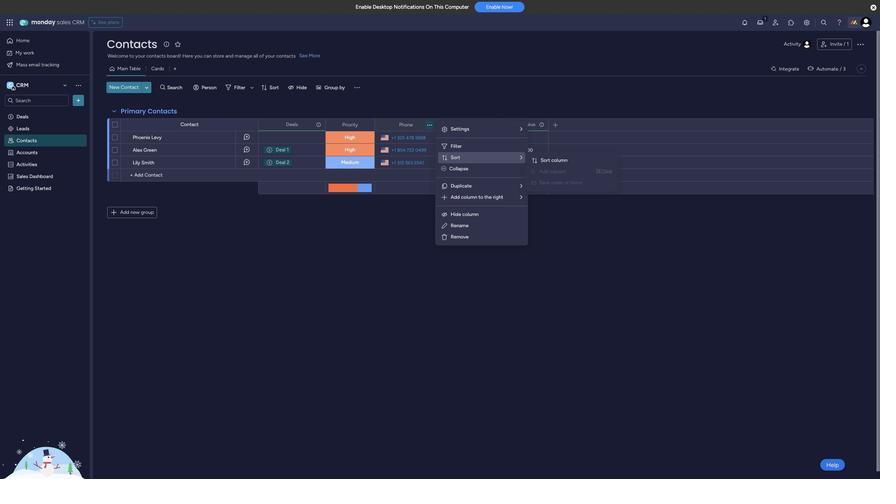 Task type: locate. For each thing, give the bounding box(es) containing it.
hide inside popup button
[[297, 85, 307, 91]]

0 horizontal spatial crm
[[16, 82, 29, 89]]

options image
[[75, 97, 82, 104], [316, 119, 321, 131], [428, 119, 432, 131]]

0 horizontal spatial your
[[135, 53, 145, 59]]

1 horizontal spatial filter
[[451, 143, 462, 149]]

list box
[[0, 109, 90, 289]]

Email field
[[461, 121, 476, 129]]

options image left settings icon
[[428, 119, 432, 131]]

2 high from the top
[[345, 147, 356, 153]]

Primary Contacts field
[[119, 107, 179, 116]]

0 horizontal spatial to
[[129, 53, 134, 59]]

2 vertical spatial add
[[120, 210, 129, 216]]

$70,000
[[516, 148, 533, 153]]

deals up the leads
[[17, 114, 28, 120]]

1 vertical spatial list arrow image
[[521, 184, 523, 189]]

1 vertical spatial crm
[[16, 82, 29, 89]]

Search in workspace field
[[15, 97, 59, 105]]

1 deal from the top
[[276, 147, 286, 153]]

group by button
[[313, 82, 349, 93]]

svg image
[[266, 147, 273, 154], [266, 159, 273, 166]]

list arrow image left save
[[521, 184, 523, 189]]

1 vertical spatial +1
[[392, 148, 396, 153]]

Deals value field
[[509, 121, 538, 129]]

1 horizontal spatial add
[[451, 194, 460, 200]]

0 horizontal spatial filter
[[234, 85, 245, 91]]

alex green
[[133, 147, 157, 153]]

mass
[[16, 62, 27, 68]]

hide button
[[285, 82, 311, 93]]

collapse
[[450, 166, 469, 172]]

1 inside 'element'
[[287, 147, 289, 153]]

see left the more
[[299, 53, 308, 59]]

2 +1 from the top
[[392, 148, 396, 153]]

of right all
[[260, 53, 264, 59]]

column information image for deals
[[316, 122, 322, 127]]

deal
[[276, 147, 286, 153], [276, 160, 286, 166]]

add to favorites image
[[174, 41, 181, 48]]

contacts left see more link at the top left
[[276, 53, 296, 59]]

0 vertical spatial hide
[[297, 85, 307, 91]]

1 horizontal spatial options image
[[857, 40, 865, 49]]

column for sort
[[552, 158, 568, 163]]

2 vertical spatial column
[[463, 212, 479, 218]]

deals left value
[[511, 121, 523, 127]]

Contacts field
[[105, 36, 159, 52]]

column information image right value
[[539, 122, 545, 127]]

sort image
[[441, 154, 448, 161]]

on
[[426, 4, 433, 10]]

enable inside enable now! button
[[487, 4, 501, 10]]

+1 325 478 5698 link
[[389, 133, 426, 142]]

filter right the filter image at the top right of the page
[[451, 143, 462, 149]]

deal for deal 2
[[276, 160, 286, 166]]

settings
[[451, 126, 470, 132]]

subsort
[[550, 169, 567, 175]]

+1
[[392, 135, 396, 140], [392, 148, 396, 153], [392, 160, 396, 165]]

monday sales crm
[[31, 18, 84, 26]]

/ left 3 on the top right of the page
[[841, 66, 842, 72]]

0 horizontal spatial hide
[[297, 85, 307, 91]]

deal inside 'element'
[[276, 147, 286, 153]]

options image right deals field
[[316, 119, 321, 131]]

0 vertical spatial options image
[[857, 40, 865, 49]]

1 horizontal spatial of
[[565, 180, 569, 186]]

crm inside workspace selection element
[[16, 82, 29, 89]]

1 vertical spatial svg image
[[266, 159, 273, 166]]

workspace selection element
[[7, 81, 30, 90]]

sort right sort column "image"
[[541, 158, 551, 163]]

monday
[[31, 18, 55, 26]]

leilani@email.com link
[[448, 160, 489, 165]]

1 vertical spatial see
[[299, 53, 308, 59]]

+1 left "312" at the top left
[[392, 160, 396, 165]]

duplicate
[[451, 183, 472, 189]]

sort
[[270, 85, 279, 91], [451, 155, 461, 161], [541, 158, 551, 163]]

manage
[[235, 53, 252, 59]]

+1 for +1 854 722 0499
[[392, 148, 396, 153]]

of right order
[[565, 180, 569, 186]]

sales
[[57, 18, 71, 26]]

to left the
[[479, 194, 484, 200]]

add inside add new group button
[[120, 210, 129, 216]]

column up rename
[[463, 212, 479, 218]]

0 vertical spatial see
[[98, 19, 107, 25]]

primary contacts
[[121, 107, 177, 116]]

478
[[406, 135, 414, 140]]

2 vertical spatial +1
[[392, 160, 396, 165]]

0 horizontal spatial see
[[98, 19, 107, 25]]

person
[[202, 85, 217, 91]]

enable left desktop
[[356, 4, 372, 10]]

+1 left 854
[[392, 148, 396, 153]]

svg image left deal 1
[[266, 147, 273, 154]]

0 vertical spatial to
[[129, 53, 134, 59]]

Search field
[[165, 83, 187, 92]]

option
[[0, 110, 90, 112]]

rename image
[[441, 223, 448, 230]]

/ inside button
[[844, 41, 846, 47]]

angle down image
[[145, 85, 148, 90]]

contact
[[121, 84, 139, 90], [181, 122, 199, 128]]

1 list arrow image from the top
[[521, 155, 523, 160]]

list arrow image for sort
[[521, 155, 523, 160]]

c
[[8, 82, 12, 88]]

alex
[[133, 147, 142, 153]]

deal for deal 1
[[276, 147, 286, 153]]

column
[[552, 158, 568, 163], [461, 194, 478, 200], [463, 212, 479, 218]]

phoenix
[[133, 135, 150, 141]]

see left plans
[[98, 19, 107, 25]]

svg image inside the deal 2 element
[[266, 159, 273, 166]]

0 horizontal spatial 1
[[287, 147, 289, 153]]

0 vertical spatial column
[[552, 158, 568, 163]]

svg image inside the deal 1 'element'
[[266, 147, 273, 154]]

column up subsort
[[552, 158, 568, 163]]

hide right hide column image
[[451, 212, 462, 218]]

1 vertical spatial 1
[[287, 147, 289, 153]]

automate / 3
[[817, 66, 846, 72]]

deal left 2
[[276, 160, 286, 166]]

1 contacts from the left
[[146, 53, 166, 59]]

save order of items
[[540, 180, 583, 186]]

email
[[29, 62, 40, 68]]

0 vertical spatial deal
[[276, 147, 286, 153]]

0 vertical spatial filter
[[234, 85, 245, 91]]

0 horizontal spatial /
[[841, 66, 842, 72]]

your up table
[[135, 53, 145, 59]]

save
[[540, 180, 550, 186]]

+1 for +1 312 563 2541
[[392, 160, 396, 165]]

1 right invite
[[847, 41, 849, 47]]

value
[[524, 121, 536, 127]]

phoenix@email.com link
[[447, 135, 491, 140]]

high up medium
[[345, 147, 356, 153]]

deal up deal 2 at left
[[276, 147, 286, 153]]

click
[[602, 169, 613, 175]]

computer
[[445, 4, 469, 10]]

/
[[844, 41, 846, 47], [841, 66, 842, 72]]

0 vertical spatial 1
[[847, 41, 849, 47]]

1 vertical spatial hide
[[451, 212, 462, 218]]

1 horizontal spatial contact
[[181, 122, 199, 128]]

items
[[570, 180, 583, 186]]

2 horizontal spatial deals
[[511, 121, 523, 127]]

1 horizontal spatial /
[[844, 41, 846, 47]]

main
[[117, 66, 128, 72]]

public dashboard image
[[7, 173, 14, 180]]

2 horizontal spatial add
[[540, 169, 549, 175]]

1 +1 from the top
[[392, 135, 396, 140]]

563
[[406, 160, 413, 165]]

add left new
[[120, 210, 129, 216]]

invite members image
[[773, 19, 780, 26]]

remove image
[[441, 234, 448, 241]]

new contact
[[109, 84, 139, 90]]

/ for 1
[[844, 41, 846, 47]]

column down duplicate
[[461, 194, 478, 200]]

1 vertical spatial contacts
[[148, 107, 177, 116]]

contacts up cards
[[146, 53, 166, 59]]

contacts up accounts at the top left
[[17, 137, 37, 143]]

0 horizontal spatial contacts
[[146, 53, 166, 59]]

your right all
[[265, 53, 275, 59]]

add new group button
[[107, 207, 157, 218]]

high down priority 'field'
[[345, 135, 356, 141]]

1 horizontal spatial hide
[[451, 212, 462, 218]]

sort right sort image
[[451, 155, 461, 161]]

1 horizontal spatial column information image
[[539, 122, 545, 127]]

dapulse integrations image
[[772, 66, 777, 72]]

1 your from the left
[[135, 53, 145, 59]]

menu
[[436, 121, 528, 246]]

enable left now!
[[487, 4, 501, 10]]

0 vertical spatial high
[[345, 135, 356, 141]]

to inside menu
[[479, 194, 484, 200]]

deals up deal 1
[[286, 121, 298, 127]]

crm right workspace image
[[16, 82, 29, 89]]

list arrow image down $70,000
[[521, 155, 523, 160]]

hide left 'group by' popup button
[[297, 85, 307, 91]]

list arrow image right right
[[521, 195, 523, 200]]

sort column
[[541, 158, 568, 163]]

welcome to your contacts board! here you can store and manage all of your contacts see more
[[108, 53, 320, 59]]

svg image left deal 2 at left
[[266, 159, 273, 166]]

1 horizontal spatial crm
[[72, 18, 84, 26]]

0 vertical spatial add
[[540, 169, 549, 175]]

of
[[260, 53, 264, 59], [565, 180, 569, 186]]

v2 search image
[[160, 84, 165, 92]]

add for add new group
[[120, 210, 129, 216]]

see inside welcome to your contacts board! here you can store and manage all of your contacts see more
[[299, 53, 308, 59]]

1 column information image from the left
[[316, 122, 322, 127]]

contacts down v2 search icon
[[148, 107, 177, 116]]

contacts up welcome
[[107, 36, 157, 52]]

/ right invite
[[844, 41, 846, 47]]

1 vertical spatial high
[[345, 147, 356, 153]]

options image down workspace options image
[[75, 97, 82, 104]]

phoenix@email.com
[[448, 135, 489, 140]]

0 horizontal spatial enable
[[356, 4, 372, 10]]

+ Add Contact text field
[[124, 171, 255, 180]]

see
[[98, 19, 107, 25], [299, 53, 308, 59]]

now!
[[502, 4, 513, 10]]

column for hide
[[463, 212, 479, 218]]

add right add column to the right icon
[[451, 194, 460, 200]]

1 horizontal spatial your
[[265, 53, 275, 59]]

1 horizontal spatial to
[[479, 194, 484, 200]]

1 vertical spatial options image
[[539, 119, 544, 131]]

add inside menu
[[451, 194, 460, 200]]

options image right "invite / 1"
[[857, 40, 865, 49]]

0 vertical spatial +1
[[392, 135, 396, 140]]

add right v2 add subsort outline image
[[540, 169, 549, 175]]

0 vertical spatial of
[[260, 53, 264, 59]]

remove
[[451, 234, 469, 240]]

3 +1 from the top
[[392, 160, 396, 165]]

enable for enable desktop notifications on this computer
[[356, 4, 372, 10]]

0 horizontal spatial sort
[[270, 85, 279, 91]]

sales
[[17, 173, 28, 179]]

1 up 2
[[287, 147, 289, 153]]

1 horizontal spatial sort
[[451, 155, 461, 161]]

menu item
[[531, 168, 613, 176]]

1 vertical spatial add
[[451, 194, 460, 200]]

new contact button
[[107, 82, 142, 93]]

0 vertical spatial contact
[[121, 84, 139, 90]]

2 deal from the top
[[276, 160, 286, 166]]

0 vertical spatial /
[[844, 41, 846, 47]]

1 horizontal spatial enable
[[487, 4, 501, 10]]

public board image
[[7, 185, 14, 192]]

menu containing settings
[[436, 121, 528, 246]]

list arrow image
[[521, 155, 523, 160], [521, 184, 523, 189], [521, 195, 523, 200]]

+1 312 563 2541 link
[[389, 158, 424, 167]]

options image right value
[[539, 119, 544, 131]]

v2 add subsort outline image
[[532, 169, 537, 175]]

desktop
[[373, 4, 393, 10]]

options image
[[857, 40, 865, 49], [539, 119, 544, 131]]

1 vertical spatial column
[[461, 194, 478, 200]]

1 vertical spatial of
[[565, 180, 569, 186]]

+1 854 722 0499
[[392, 148, 427, 153]]

1 vertical spatial /
[[841, 66, 842, 72]]

1 vertical spatial deal
[[276, 160, 286, 166]]

2 svg image from the top
[[266, 159, 273, 166]]

+1 left 325 on the top of the page
[[392, 135, 396, 140]]

the
[[485, 194, 492, 200]]

sort column image
[[531, 157, 538, 164]]

rename
[[451, 223, 469, 229]]

0 horizontal spatial add
[[120, 210, 129, 216]]

select product image
[[6, 19, 13, 26]]

hide column image
[[441, 211, 448, 218]]

2 vertical spatial contacts
[[17, 137, 37, 143]]

1 high from the top
[[345, 135, 356, 141]]

workspace options image
[[75, 82, 82, 89]]

column information image right deals field
[[316, 122, 322, 127]]

getting
[[17, 185, 33, 191]]

deal 2 element
[[263, 159, 293, 167]]

2 vertical spatial list arrow image
[[521, 195, 523, 200]]

0 vertical spatial svg image
[[266, 147, 273, 154]]

0 horizontal spatial contact
[[121, 84, 139, 90]]

new
[[131, 210, 140, 216]]

enable now! button
[[475, 2, 525, 12]]

2 column information image from the left
[[539, 122, 545, 127]]

search everything image
[[821, 19, 828, 26]]

2 list arrow image from the top
[[521, 184, 523, 189]]

sort right arrow down icon
[[270, 85, 279, 91]]

1 horizontal spatial contacts
[[276, 53, 296, 59]]

column information image
[[316, 122, 322, 127], [539, 122, 545, 127]]

+1 854 722 0499 link
[[389, 146, 427, 155]]

filter left arrow down icon
[[234, 85, 245, 91]]

column information image for deals value
[[539, 122, 545, 127]]

order
[[552, 180, 563, 186]]

high for alex green
[[345, 147, 356, 153]]

see plans button
[[89, 17, 123, 28]]

list arrow image for add column to the right
[[521, 195, 523, 200]]

0 vertical spatial contacts
[[107, 36, 157, 52]]

contacts inside field
[[148, 107, 177, 116]]

levy
[[151, 135, 162, 141]]

1 vertical spatial to
[[479, 194, 484, 200]]

hide inside menu
[[451, 212, 462, 218]]

+1 325 478 5698
[[392, 135, 426, 140]]

to down contacts "field"
[[129, 53, 134, 59]]

activity
[[785, 41, 802, 47]]

0 vertical spatial list arrow image
[[521, 155, 523, 160]]

to inside welcome to your contacts board! here you can store and manage all of your contacts see more
[[129, 53, 134, 59]]

dashboard
[[29, 173, 53, 179]]

phone
[[399, 122, 413, 128]]

0 horizontal spatial column information image
[[316, 122, 322, 127]]

1 horizontal spatial 1
[[847, 41, 849, 47]]

1 horizontal spatial see
[[299, 53, 308, 59]]

filter inside menu
[[451, 143, 462, 149]]

of inside menu item
[[565, 180, 569, 186]]

3 list arrow image from the top
[[521, 195, 523, 200]]

cards
[[151, 66, 164, 72]]

enable
[[356, 4, 372, 10], [487, 4, 501, 10]]

1 svg image from the top
[[266, 147, 273, 154]]

0 horizontal spatial deals
[[17, 114, 28, 120]]

1 vertical spatial filter
[[451, 143, 462, 149]]

crm right the sales
[[72, 18, 84, 26]]

new
[[109, 84, 120, 90]]

help image
[[836, 19, 844, 26]]

854
[[398, 148, 406, 153]]

0 horizontal spatial of
[[260, 53, 264, 59]]



Task type: describe. For each thing, give the bounding box(es) containing it.
enable now!
[[487, 4, 513, 10]]

inbox image
[[757, 19, 764, 26]]

enable desktop notifications on this computer
[[356, 4, 469, 10]]

add column to the right
[[451, 194, 504, 200]]

board!
[[167, 53, 181, 59]]

my work button
[[4, 47, 76, 59]]

0 vertical spatial crm
[[72, 18, 84, 26]]

collapse board header image
[[859, 66, 865, 72]]

home button
[[4, 35, 76, 46]]

started
[[35, 185, 51, 191]]

cards button
[[146, 63, 170, 75]]

0 horizontal spatial options image
[[75, 97, 82, 104]]

group
[[141, 210, 154, 216]]

christina overa image
[[861, 17, 872, 28]]

v2 collapse column outline image
[[442, 166, 447, 172]]

phoenix levy
[[133, 135, 162, 141]]

activities
[[17, 161, 37, 167]]

3
[[844, 66, 846, 72]]

2 horizontal spatial options image
[[428, 119, 432, 131]]

high for phoenix levy
[[345, 135, 356, 141]]

priority
[[343, 122, 358, 128]]

2 your from the left
[[265, 53, 275, 59]]

arrow down image
[[248, 83, 256, 92]]

my
[[15, 50, 22, 56]]

tracking
[[41, 62, 59, 68]]

by
[[340, 85, 345, 91]]

add for add column to the right
[[451, 194, 460, 200]]

medium
[[341, 160, 359, 166]]

leads
[[17, 126, 29, 132]]

sort button
[[258, 82, 283, 93]]

welcome
[[108, 53, 128, 59]]

5698
[[416, 135, 426, 140]]

my work
[[15, 50, 34, 56]]

you
[[194, 53, 203, 59]]

getting started
[[17, 185, 51, 191]]

autopilot image
[[808, 64, 814, 73]]

Priority field
[[341, 121, 360, 129]]

$122,000
[[515, 160, 534, 165]]

table
[[129, 66, 141, 72]]

1 image
[[763, 14, 769, 22]]

list arrow image
[[521, 127, 523, 132]]

and
[[226, 53, 234, 59]]

plans
[[108, 19, 119, 25]]

deals value
[[511, 121, 536, 127]]

list box containing deals
[[0, 109, 90, 289]]

help button
[[821, 460, 846, 471]]

0499
[[416, 148, 427, 153]]

menu image
[[354, 84, 361, 91]]

2 contacts from the left
[[276, 53, 296, 59]]

mass email tracking
[[16, 62, 59, 68]]

sales dashboard
[[17, 173, 53, 179]]

2 horizontal spatial sort
[[541, 158, 551, 163]]

deal 1
[[276, 147, 289, 153]]

hide for hide
[[297, 85, 307, 91]]

workspace image
[[7, 82, 14, 89]]

email
[[463, 122, 475, 128]]

+1 for +1 325 478 5698
[[392, 135, 396, 140]]

hide for hide column
[[451, 212, 462, 218]]

invite / 1 button
[[818, 39, 853, 50]]

all
[[254, 53, 258, 59]]

1 inside button
[[847, 41, 849, 47]]

emails settings image
[[804, 19, 811, 26]]

madison@email.com
[[447, 148, 490, 153]]

312
[[398, 160, 404, 165]]

lottie animation image
[[0, 409, 90, 480]]

+1 312 563 2541
[[392, 160, 424, 165]]

lily smith
[[133, 160, 154, 166]]

automate
[[817, 66, 839, 72]]

1 vertical spatial contact
[[181, 122, 199, 128]]

filter inside popup button
[[234, 85, 245, 91]]

see more link
[[299, 52, 321, 59]]

add for add subsort
[[540, 169, 549, 175]]

hide column
[[451, 212, 479, 218]]

save order of items menu item
[[531, 179, 613, 187]]

Deals field
[[284, 121, 300, 129]]

lily
[[133, 160, 140, 166]]

main table button
[[107, 63, 146, 75]]

see plans
[[98, 19, 119, 25]]

325
[[398, 135, 405, 140]]

settings image
[[441, 126, 448, 133]]

Phone field
[[398, 121, 415, 129]]

svg image for deal 2
[[266, 159, 273, 166]]

help
[[827, 462, 840, 469]]

show board description image
[[162, 41, 171, 48]]

sort inside popup button
[[270, 85, 279, 91]]

work
[[23, 50, 34, 56]]

contact inside new contact 'button'
[[121, 84, 139, 90]]

duplicate image
[[441, 183, 448, 190]]

2
[[287, 160, 290, 166]]

integrate
[[780, 66, 800, 72]]

madison@email.com link
[[446, 148, 491, 153]]

/ for 3
[[841, 66, 842, 72]]

more
[[309, 53, 320, 59]]

1 horizontal spatial options image
[[316, 119, 321, 131]]

activity button
[[782, 39, 815, 50]]

this
[[434, 4, 444, 10]]

column for add
[[461, 194, 478, 200]]

enable for enable now!
[[487, 4, 501, 10]]

0 horizontal spatial options image
[[539, 119, 544, 131]]

notifications
[[394, 4, 425, 10]]

menu item containing add subsort
[[531, 168, 613, 176]]

add new group
[[120, 210, 154, 216]]

1 horizontal spatial deals
[[286, 121, 298, 127]]

filter image
[[441, 143, 448, 150]]

store
[[213, 53, 224, 59]]

green
[[144, 147, 157, 153]]

primary
[[121, 107, 146, 116]]

dapulse close image
[[871, 4, 877, 11]]

list arrow image for duplicate
[[521, 184, 523, 189]]

add column to the right image
[[441, 194, 448, 201]]

of inside welcome to your contacts board! here you can store and manage all of your contacts see more
[[260, 53, 264, 59]]

lottie animation element
[[0, 409, 90, 480]]

see inside button
[[98, 19, 107, 25]]

apps image
[[788, 19, 795, 26]]

sort inside menu
[[451, 155, 461, 161]]

group by
[[325, 85, 345, 91]]

deal 2
[[276, 160, 290, 166]]

can
[[204, 53, 212, 59]]

deal 1 element
[[263, 146, 292, 154]]

svg image for deal 1
[[266, 147, 273, 154]]

leilani@email.com
[[450, 160, 488, 165]]

smith
[[141, 160, 154, 166]]

part image
[[596, 168, 601, 176]]

add view image
[[174, 66, 177, 72]]

mass email tracking button
[[4, 59, 76, 70]]

notifications image
[[742, 19, 749, 26]]



Task type: vqa. For each thing, say whether or not it's contained in the screenshot.
Add within menu item
yes



